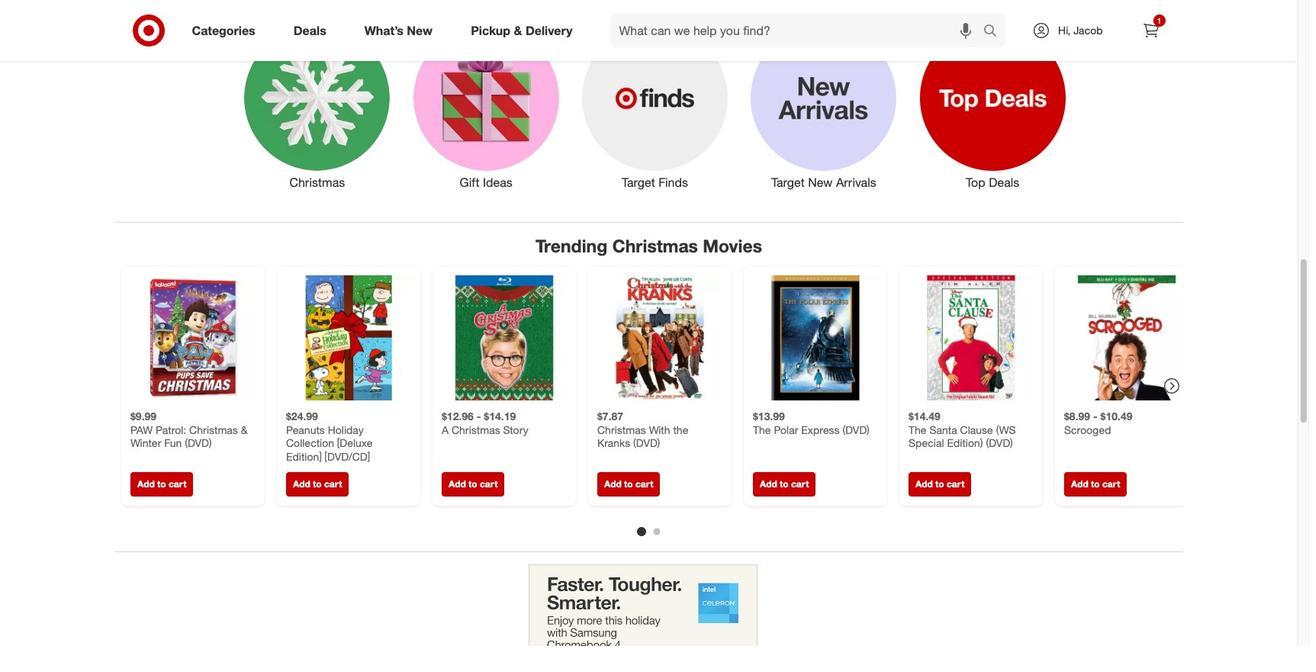 Task type: describe. For each thing, give the bounding box(es) containing it.
add to cart button for the santa clause (ws special edition) (dvd)
[[909, 472, 971, 497]]

target for target finds
[[622, 175, 655, 190]]

$14.49
[[909, 410, 941, 423]]

cart for express
[[791, 479, 809, 490]]

1 link
[[1134, 14, 1168, 47]]

winter
[[130, 437, 161, 450]]

0 vertical spatial &
[[514, 23, 522, 38]]

(dvd) inside $14.49 the santa clause (ws special edition) (dvd)
[[986, 437, 1013, 450]]

to for scrooged
[[1091, 479, 1100, 490]]

deals inside deals link
[[294, 23, 326, 38]]

to for christmas with the kranks (dvd)
[[624, 479, 633, 490]]

new for target
[[808, 175, 833, 190]]

add for $9.99 paw patrol: christmas & winter fun (dvd)
[[137, 479, 154, 490]]

what's new link
[[352, 14, 452, 47]]

[deluxe
[[337, 437, 372, 450]]

polar
[[774, 423, 798, 436]]

paw patrol: christmas & winter fun (dvd) image
[[130, 276, 255, 401]]

$7.87
[[597, 410, 623, 423]]

target new arrivals
[[772, 175, 877, 190]]

movies
[[703, 235, 762, 257]]

add for $12.96 - $14.19 a christmas story
[[448, 479, 466, 490]]

jacob
[[1074, 24, 1103, 37]]

(ws
[[996, 423, 1016, 436]]

the
[[673, 423, 688, 436]]

paw
[[130, 423, 152, 436]]

$8.99
[[1064, 410, 1090, 423]]

new for what's
[[407, 23, 433, 38]]

the for the santa clause (ws special edition) (dvd)
[[909, 423, 927, 436]]

target finds link
[[571, 22, 740, 192]]

categories
[[192, 23, 255, 38]]

christmas inside $9.99 paw patrol: christmas & winter fun (dvd)
[[189, 423, 238, 436]]

categories link
[[179, 14, 275, 47]]

scrooged
[[1064, 423, 1111, 436]]

add to cart button for christmas with the kranks (dvd)
[[597, 472, 660, 497]]

peanuts holiday collection [deluxe edition] [dvd/cd] image
[[286, 276, 411, 401]]

to for the polar express (dvd)
[[780, 479, 788, 490]]

christmas inside '$12.96 - $14.19 a christmas story'
[[451, 423, 500, 436]]

peanuts
[[286, 423, 325, 436]]

$8.99 - $10.49 scrooged
[[1064, 410, 1133, 436]]

holiday
[[328, 423, 363, 436]]

deals inside 'top deals' link
[[989, 175, 1020, 190]]

target finds
[[622, 175, 688, 190]]

add to cart for the santa clause (ws special edition) (dvd)
[[915, 479, 965, 490]]

- for $14.19
[[476, 410, 481, 423]]

What can we help you find? suggestions appear below search field
[[610, 14, 988, 47]]

add for $8.99 - $10.49 scrooged
[[1071, 479, 1088, 490]]

target new arrivals link
[[740, 22, 909, 192]]

top deals link
[[909, 22, 1077, 192]]

cart for collection
[[324, 479, 342, 490]]

fun
[[164, 437, 181, 450]]

$24.99
[[286, 410, 318, 423]]

to for a christmas story
[[468, 479, 477, 490]]

the santa clause (ws special edition) (dvd) image
[[909, 276, 1034, 401]]

cart for clause
[[947, 479, 965, 490]]

search
[[977, 24, 1014, 39]]

cart for christmas
[[168, 479, 186, 490]]

trending christmas movies
[[536, 235, 762, 257]]

add for $14.49 the santa clause (ws special edition) (dvd)
[[915, 479, 933, 490]]

scrooged image
[[1064, 276, 1189, 401]]

(dvd) inside $9.99 paw patrol: christmas & winter fun (dvd)
[[184, 437, 211, 450]]

add for $13.99 the polar express (dvd)
[[760, 479, 777, 490]]

to for paw patrol: christmas & winter fun (dvd)
[[157, 479, 166, 490]]



Task type: vqa. For each thing, say whether or not it's contained in the screenshot.
the right new
yes



Task type: locate. For each thing, give the bounding box(es) containing it.
add to cart button down the fun
[[130, 472, 193, 497]]

christmas link
[[233, 22, 402, 192]]

to for peanuts holiday collection [deluxe edition] [dvd/cd]
[[313, 479, 321, 490]]

to down special
[[935, 479, 944, 490]]

the for the polar express (dvd)
[[753, 423, 771, 436]]

(dvd)
[[843, 423, 869, 436], [184, 437, 211, 450], [633, 437, 660, 450], [986, 437, 1013, 450]]

[dvd/cd]
[[324, 450, 370, 463]]

$12.96
[[441, 410, 473, 423]]

the down $13.99
[[753, 423, 771, 436]]

$9.99 paw patrol: christmas & winter fun (dvd)
[[130, 410, 247, 450]]

1 add to cart button from the left
[[130, 472, 193, 497]]

special
[[909, 437, 944, 450]]

add to cart button
[[130, 472, 193, 497], [286, 472, 349, 497], [441, 472, 504, 497], [597, 472, 660, 497], [753, 472, 816, 497], [909, 472, 971, 497], [1064, 472, 1127, 497]]

- for $10.49
[[1093, 410, 1098, 423]]

add down polar
[[760, 479, 777, 490]]

7 to from the left
[[1091, 479, 1100, 490]]

cart down the fun
[[168, 479, 186, 490]]

add to cart down kranks
[[604, 479, 653, 490]]

6 add from the left
[[915, 479, 933, 490]]

4 add to cart button from the left
[[597, 472, 660, 497]]

0 vertical spatial deals
[[294, 23, 326, 38]]

patrol:
[[155, 423, 186, 436]]

0 horizontal spatial target
[[622, 175, 655, 190]]

$13.99
[[753, 410, 785, 423]]

1
[[1158, 16, 1162, 25]]

$12.96 - $14.19 a christmas story
[[441, 410, 528, 436]]

add to cart down the fun
[[137, 479, 186, 490]]

finds
[[659, 175, 688, 190]]

to
[[157, 479, 166, 490], [313, 479, 321, 490], [468, 479, 477, 490], [624, 479, 633, 490], [780, 479, 788, 490], [935, 479, 944, 490], [1091, 479, 1100, 490]]

2 the from the left
[[909, 423, 927, 436]]

the inside $14.49 the santa clause (ws special edition) (dvd)
[[909, 423, 927, 436]]

1 horizontal spatial deals
[[989, 175, 1020, 190]]

to down the fun
[[157, 479, 166, 490]]

6 add to cart button from the left
[[909, 472, 971, 497]]

pickup & delivery link
[[458, 14, 592, 47]]

0 horizontal spatial -
[[476, 410, 481, 423]]

target left finds in the top right of the page
[[622, 175, 655, 190]]

5 add from the left
[[760, 479, 777, 490]]

cart down $7.87 christmas with the kranks (dvd)
[[635, 479, 653, 490]]

arrivals
[[836, 175, 877, 190]]

add down kranks
[[604, 479, 621, 490]]

deals left what's
[[294, 23, 326, 38]]

new inside the target new arrivals link
[[808, 175, 833, 190]]

target
[[622, 175, 655, 190], [772, 175, 805, 190]]

3 add to cart from the left
[[448, 479, 497, 490]]

gift
[[460, 175, 480, 190]]

add to cart for peanuts holiday collection [deluxe edition] [dvd/cd]
[[293, 479, 342, 490]]

add for $24.99 peanuts holiday collection [deluxe edition] [dvd/cd]
[[293, 479, 310, 490]]

christmas with the kranks (dvd) image
[[597, 276, 722, 401]]

add to cart button for peanuts holiday collection [deluxe edition] [dvd/cd]
[[286, 472, 349, 497]]

6 cart from the left
[[947, 479, 965, 490]]

$14.49 the santa clause (ws special edition) (dvd)
[[909, 410, 1016, 450]]

1 vertical spatial deals
[[989, 175, 1020, 190]]

4 to from the left
[[624, 479, 633, 490]]

add for $7.87 christmas with the kranks (dvd)
[[604, 479, 621, 490]]

(dvd) inside $13.99 the polar express (dvd)
[[843, 423, 869, 436]]

christmas
[[290, 175, 345, 190], [613, 235, 698, 257], [189, 423, 238, 436], [451, 423, 500, 436], [597, 423, 646, 436]]

0 horizontal spatial &
[[241, 423, 247, 436]]

to down '$12.96 - $14.19 a christmas story'
[[468, 479, 477, 490]]

0 vertical spatial new
[[407, 23, 433, 38]]

0 horizontal spatial the
[[753, 423, 771, 436]]

cart
[[168, 479, 186, 490], [324, 479, 342, 490], [480, 479, 497, 490], [635, 479, 653, 490], [791, 479, 809, 490], [947, 479, 965, 490], [1102, 479, 1120, 490]]

- left $14.19
[[476, 410, 481, 423]]

add
[[137, 479, 154, 490], [293, 479, 310, 490], [448, 479, 466, 490], [604, 479, 621, 490], [760, 479, 777, 490], [915, 479, 933, 490], [1071, 479, 1088, 490]]

add to cart down a
[[448, 479, 497, 490]]

add down winter
[[137, 479, 154, 490]]

add to cart button down edition]
[[286, 472, 349, 497]]

a
[[441, 423, 448, 436]]

1 - from the left
[[476, 410, 481, 423]]

2 - from the left
[[1093, 410, 1098, 423]]

add to cart for christmas with the kranks (dvd)
[[604, 479, 653, 490]]

-
[[476, 410, 481, 423], [1093, 410, 1098, 423]]

& left peanuts
[[241, 423, 247, 436]]

santa
[[929, 423, 957, 436]]

5 add to cart button from the left
[[753, 472, 816, 497]]

add to cart button for scrooged
[[1064, 472, 1127, 497]]

add down edition]
[[293, 479, 310, 490]]

add to cart button down polar
[[753, 472, 816, 497]]

kranks
[[597, 437, 630, 450]]

0 horizontal spatial deals
[[294, 23, 326, 38]]

4 add to cart from the left
[[604, 479, 653, 490]]

(dvd) inside $7.87 christmas with the kranks (dvd)
[[633, 437, 660, 450]]

hi,
[[1059, 24, 1071, 37]]

add to cart for the polar express (dvd)
[[760, 479, 809, 490]]

add to cart for a christmas story
[[448, 479, 497, 490]]

3 add to cart button from the left
[[441, 472, 504, 497]]

delivery
[[526, 23, 573, 38]]

1 horizontal spatial the
[[909, 423, 927, 436]]

to down kranks
[[624, 479, 633, 490]]

6 add to cart from the left
[[915, 479, 965, 490]]

1 cart from the left
[[168, 479, 186, 490]]

$7.87 christmas with the kranks (dvd)
[[597, 410, 688, 450]]

add to cart button down scrooged
[[1064, 472, 1127, 497]]

2 cart from the left
[[324, 479, 342, 490]]

add to cart button down kranks
[[597, 472, 660, 497]]

1 the from the left
[[753, 423, 771, 436]]

add to cart button for the polar express (dvd)
[[753, 472, 816, 497]]

the inside $13.99 the polar express (dvd)
[[753, 423, 771, 436]]

7 add to cart from the left
[[1071, 479, 1120, 490]]

top deals
[[966, 175, 1020, 190]]

target for target new arrivals
[[772, 175, 805, 190]]

the polar express (dvd) image
[[753, 276, 878, 401], [753, 276, 878, 401]]

new inside what's new link
[[407, 23, 433, 38]]

add to cart down edition]
[[293, 479, 342, 490]]

add to cart button down special
[[909, 472, 971, 497]]

7 cart from the left
[[1102, 479, 1120, 490]]

collection
[[286, 437, 334, 450]]

2 add to cart button from the left
[[286, 472, 349, 497]]

0 horizontal spatial new
[[407, 23, 433, 38]]

5 cart from the left
[[791, 479, 809, 490]]

add to cart down scrooged
[[1071, 479, 1120, 490]]

& inside $9.99 paw patrol: christmas & winter fun (dvd)
[[241, 423, 247, 436]]

4 cart from the left
[[635, 479, 653, 490]]

$10.49
[[1101, 410, 1133, 423]]

- up scrooged
[[1093, 410, 1098, 423]]

7 add from the left
[[1071, 479, 1088, 490]]

christmas inside $7.87 christmas with the kranks (dvd)
[[597, 423, 646, 436]]

cart down polar
[[791, 479, 809, 490]]

add down a
[[448, 479, 466, 490]]

cart for the
[[635, 479, 653, 490]]

deals link
[[281, 14, 346, 47]]

cart down scrooged
[[1102, 479, 1120, 490]]

1 to from the left
[[157, 479, 166, 490]]

1 horizontal spatial &
[[514, 23, 522, 38]]

&
[[514, 23, 522, 38], [241, 423, 247, 436]]

story
[[503, 423, 528, 436]]

2 add to cart from the left
[[293, 479, 342, 490]]

deals right top
[[989, 175, 1020, 190]]

the
[[753, 423, 771, 436], [909, 423, 927, 436]]

to for the santa clause (ws special edition) (dvd)
[[935, 479, 944, 490]]

trending
[[536, 235, 608, 257]]

(dvd) down with
[[633, 437, 660, 450]]

hi, jacob
[[1059, 24, 1103, 37]]

(dvd) down "(ws"
[[986, 437, 1013, 450]]

1 horizontal spatial -
[[1093, 410, 1098, 423]]

top
[[966, 175, 986, 190]]

cart down '$12.96 - $14.19 a christmas story'
[[480, 479, 497, 490]]

search button
[[977, 14, 1014, 50]]

edition)
[[947, 437, 983, 450]]

2 add from the left
[[293, 479, 310, 490]]

2 target from the left
[[772, 175, 805, 190]]

3 cart from the left
[[480, 479, 497, 490]]

to down edition]
[[313, 479, 321, 490]]

(dvd) right express
[[843, 423, 869, 436]]

what's
[[365, 23, 404, 38]]

pickup
[[471, 23, 511, 38]]

1 target from the left
[[622, 175, 655, 190]]

edition]
[[286, 450, 321, 463]]

5 to from the left
[[780, 479, 788, 490]]

new left arrivals at top right
[[808, 175, 833, 190]]

4 add from the left
[[604, 479, 621, 490]]

cart down edition)
[[947, 479, 965, 490]]

add to cart down polar
[[760, 479, 809, 490]]

add to cart
[[137, 479, 186, 490], [293, 479, 342, 490], [448, 479, 497, 490], [604, 479, 653, 490], [760, 479, 809, 490], [915, 479, 965, 490], [1071, 479, 1120, 490]]

the down $14.49 in the right of the page
[[909, 423, 927, 436]]

pickup & delivery
[[471, 23, 573, 38]]

to down scrooged
[[1091, 479, 1100, 490]]

gift ideas
[[460, 175, 513, 190]]

add down scrooged
[[1071, 479, 1088, 490]]

1 vertical spatial new
[[808, 175, 833, 190]]

add down special
[[915, 479, 933, 490]]

(dvd) right the fun
[[184, 437, 211, 450]]

cart for a
[[480, 479, 497, 490]]

express
[[801, 423, 840, 436]]

to down polar
[[780, 479, 788, 490]]

what's new
[[365, 23, 433, 38]]

- inside '$12.96 - $14.19 a christmas story'
[[476, 410, 481, 423]]

add to cart for paw patrol: christmas & winter fun (dvd)
[[137, 479, 186, 490]]

2 to from the left
[[313, 479, 321, 490]]

ideas
[[483, 175, 513, 190]]

add to cart down special
[[915, 479, 965, 490]]

1 add to cart from the left
[[137, 479, 186, 490]]

deals
[[294, 23, 326, 38], [989, 175, 1020, 190]]

6 to from the left
[[935, 479, 944, 490]]

advertisement region
[[528, 565, 757, 646]]

5 add to cart from the left
[[760, 479, 809, 490]]

3 add from the left
[[448, 479, 466, 490]]

gift ideas link
[[402, 22, 571, 192]]

add to cart for scrooged
[[1071, 479, 1120, 490]]

$9.99
[[130, 410, 156, 423]]

add to cart button down a
[[441, 472, 504, 497]]

1 add from the left
[[137, 479, 154, 490]]

1 vertical spatial &
[[241, 423, 247, 436]]

new right what's
[[407, 23, 433, 38]]

add to cart button for a christmas story
[[441, 472, 504, 497]]

new
[[407, 23, 433, 38], [808, 175, 833, 190]]

3 to from the left
[[468, 479, 477, 490]]

$24.99 peanuts holiday collection [deluxe edition] [dvd/cd]
[[286, 410, 372, 463]]

$14.19
[[484, 410, 516, 423]]

cart down [dvd/cd]
[[324, 479, 342, 490]]

1 horizontal spatial new
[[808, 175, 833, 190]]

target left arrivals at top right
[[772, 175, 805, 190]]

- inside $8.99 - $10.49 scrooged
[[1093, 410, 1098, 423]]

1 horizontal spatial target
[[772, 175, 805, 190]]

$13.99 the polar express (dvd)
[[753, 410, 869, 436]]

with
[[649, 423, 670, 436]]

add to cart button for paw patrol: christmas & winter fun (dvd)
[[130, 472, 193, 497]]

clause
[[960, 423, 993, 436]]

& right pickup
[[514, 23, 522, 38]]

7 add to cart button from the left
[[1064, 472, 1127, 497]]

cart for scrooged
[[1102, 479, 1120, 490]]

a christmas story image
[[441, 276, 567, 401], [441, 276, 567, 401]]



